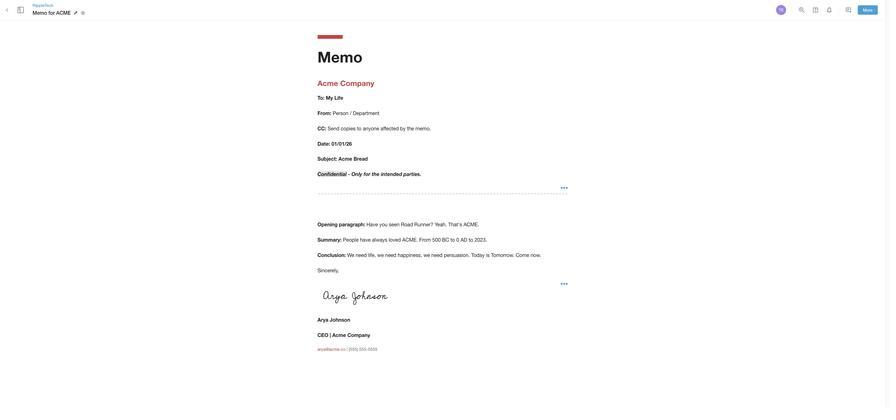 Task type: describe. For each thing, give the bounding box(es) containing it.
people
[[343, 237, 359, 243]]

arya@acme.co
[[318, 347, 345, 352]]

1 horizontal spatial to
[[451, 237, 455, 243]]

date: 01/01/26
[[318, 141, 352, 147]]

loved
[[389, 237, 401, 243]]

person
[[333, 110, 348, 116]]

copies
[[341, 126, 356, 131]]

anyone
[[363, 126, 379, 131]]

the inside cc: send copies to anyone affected by the memo.
[[407, 126, 414, 131]]

today
[[471, 253, 485, 258]]

5555
[[368, 347, 377, 352]]

2023.
[[475, 237, 487, 243]]

to:
[[318, 95, 324, 101]]

1 we from the left
[[377, 253, 384, 258]]

0 horizontal spatial for
[[49, 10, 55, 16]]

send
[[328, 126, 339, 131]]

-
[[348, 171, 350, 177]]

memo for memo for acme
[[33, 10, 47, 16]]

favorite image
[[79, 9, 87, 17]]

acme
[[56, 10, 71, 16]]

arya
[[318, 317, 328, 323]]

1 vertical spatial acme
[[338, 156, 352, 162]]

memo for memo
[[318, 48, 363, 66]]

to: my life
[[318, 95, 343, 101]]

(555)
[[349, 347, 358, 352]]

intended
[[381, 171, 402, 177]]

bc
[[442, 237, 449, 243]]

department
[[353, 110, 379, 116]]

have
[[360, 237, 371, 243]]

always
[[372, 237, 387, 243]]

summary: people have always loved acme. from 500 bc to 0 ad to 2023.
[[318, 237, 487, 243]]

acme. inside opening paragraph: have you seen road runner? yeah. that's acme.
[[464, 222, 479, 228]]

parties.
[[403, 171, 421, 177]]

cc:
[[318, 125, 326, 131]]

555-
[[359, 347, 368, 352]]

life
[[334, 95, 343, 101]]

confidential
[[318, 171, 347, 177]]

subject:
[[318, 156, 337, 162]]

now.
[[531, 253, 541, 258]]

memo.
[[415, 126, 431, 131]]

3 need from the left
[[431, 253, 443, 258]]

road
[[401, 222, 413, 228]]

0
[[456, 237, 459, 243]]

cc: send copies to anyone affected by the memo.
[[318, 125, 431, 131]]

subject: acme bread
[[318, 156, 368, 162]]

arya@acme.co | (555) 555-5555
[[318, 347, 377, 352]]

runner?
[[414, 222, 433, 228]]

acme company
[[318, 79, 374, 88]]

opening
[[318, 222, 338, 228]]

from
[[419, 237, 431, 243]]

arya johnson
[[318, 317, 350, 323]]

ceo
[[318, 332, 328, 338]]

ceo | acme company
[[318, 332, 370, 338]]



Task type: locate. For each thing, give the bounding box(es) containing it.
1 horizontal spatial need
[[385, 253, 396, 258]]

|
[[330, 332, 331, 338], [347, 347, 348, 352]]

seen
[[389, 222, 400, 228]]

from:
[[318, 110, 331, 116]]

0 vertical spatial |
[[330, 332, 331, 338]]

conclusion: we need life, we need happiness, we need persuasion. today is tomorrow. come now.
[[318, 252, 541, 258]]

need right we
[[356, 253, 367, 258]]

1 horizontal spatial memo
[[318, 48, 363, 66]]

come
[[516, 253, 529, 258]]

| for arya@acme.co
[[347, 347, 348, 352]]

1 horizontal spatial acme.
[[464, 222, 479, 228]]

johnson
[[330, 317, 350, 323]]

affected
[[381, 126, 399, 131]]

to right copies
[[357, 126, 361, 131]]

for right the 'only'
[[364, 171, 370, 177]]

ad
[[461, 237, 467, 243]]

tb
[[779, 8, 784, 12]]

memo for acme
[[33, 10, 71, 16]]

by
[[400, 126, 406, 131]]

0 vertical spatial memo
[[33, 10, 47, 16]]

we
[[377, 253, 384, 258], [424, 253, 430, 258]]

sincerely,
[[318, 268, 339, 273]]

to
[[357, 126, 361, 131], [451, 237, 455, 243], [469, 237, 473, 243]]

1 need from the left
[[356, 253, 367, 258]]

the
[[407, 126, 414, 131], [372, 171, 380, 177]]

we right the life,
[[377, 253, 384, 258]]

company up 555-
[[347, 332, 370, 338]]

acme up my
[[318, 79, 338, 88]]

acme. right that's
[[464, 222, 479, 228]]

| for ceo
[[330, 332, 331, 338]]

1 horizontal spatial we
[[424, 253, 430, 258]]

memo down rippletech
[[33, 10, 47, 16]]

500
[[432, 237, 441, 243]]

to right ad
[[469, 237, 473, 243]]

need down loved
[[385, 253, 396, 258]]

happiness,
[[398, 253, 422, 258]]

conclusion:
[[318, 252, 346, 258]]

have
[[366, 222, 378, 228]]

for down the rippletech link
[[49, 10, 55, 16]]

1 vertical spatial the
[[372, 171, 380, 177]]

my
[[326, 95, 333, 101]]

we
[[347, 253, 354, 258]]

01/01/26
[[332, 141, 352, 147]]

0 horizontal spatial memo
[[33, 10, 47, 16]]

the left the intended
[[372, 171, 380, 177]]

only
[[351, 171, 362, 177]]

we down from
[[424, 253, 430, 258]]

0 horizontal spatial the
[[372, 171, 380, 177]]

2 we from the left
[[424, 253, 430, 258]]

bread
[[354, 156, 368, 162]]

opening paragraph: have you seen road runner? yeah. that's acme.
[[318, 222, 479, 228]]

tomorrow.
[[491, 253, 514, 258]]

1 horizontal spatial the
[[407, 126, 414, 131]]

/
[[350, 110, 352, 116]]

acme
[[318, 79, 338, 88], [338, 156, 352, 162], [332, 332, 346, 338]]

for
[[49, 10, 55, 16], [364, 171, 370, 177]]

paragraph:
[[339, 222, 365, 228]]

0 vertical spatial the
[[407, 126, 414, 131]]

1 horizontal spatial |
[[347, 347, 348, 352]]

confidential - only for the intended parties.
[[318, 171, 421, 177]]

date:
[[318, 141, 330, 147]]

memo up 'acme company'
[[318, 48, 363, 66]]

acme.
[[464, 222, 479, 228], [402, 237, 418, 243]]

that's
[[448, 222, 462, 228]]

0 vertical spatial for
[[49, 10, 55, 16]]

rippletech
[[33, 3, 53, 8]]

0 horizontal spatial we
[[377, 253, 384, 258]]

to left 0
[[451, 237, 455, 243]]

1 vertical spatial company
[[347, 332, 370, 338]]

1 vertical spatial |
[[347, 347, 348, 352]]

0 vertical spatial acme
[[318, 79, 338, 88]]

0 vertical spatial acme.
[[464, 222, 479, 228]]

rippletech link
[[33, 2, 88, 8]]

more
[[863, 7, 873, 12]]

acme down johnson
[[332, 332, 346, 338]]

need
[[356, 253, 367, 258], [385, 253, 396, 258], [431, 253, 443, 258]]

persuasion.
[[444, 253, 470, 258]]

need down the 500
[[431, 253, 443, 258]]

life,
[[368, 253, 376, 258]]

company
[[340, 79, 374, 88], [347, 332, 370, 338]]

1 vertical spatial memo
[[318, 48, 363, 66]]

0 horizontal spatial need
[[356, 253, 367, 258]]

1 vertical spatial for
[[364, 171, 370, 177]]

acme left bread
[[338, 156, 352, 162]]

more button
[[858, 5, 878, 15]]

acme. inside summary: people have always loved acme. from 500 bc to 0 ad to 2023.
[[402, 237, 418, 243]]

0 horizontal spatial to
[[357, 126, 361, 131]]

to inside cc: send copies to anyone affected by the memo.
[[357, 126, 361, 131]]

| left (555)
[[347, 347, 348, 352]]

summary:
[[318, 237, 342, 243]]

2 horizontal spatial need
[[431, 253, 443, 258]]

memo
[[33, 10, 47, 16], [318, 48, 363, 66]]

you
[[379, 222, 388, 228]]

0 horizontal spatial acme.
[[402, 237, 418, 243]]

1 vertical spatial acme.
[[402, 237, 418, 243]]

2 vertical spatial acme
[[332, 332, 346, 338]]

the right by
[[407, 126, 414, 131]]

2 need from the left
[[385, 253, 396, 258]]

company up life
[[340, 79, 374, 88]]

| right ceo on the bottom of the page
[[330, 332, 331, 338]]

arya@acme.co link
[[318, 347, 345, 352]]

tb button
[[775, 4, 787, 16]]

is
[[486, 253, 490, 258]]

from: person / department
[[318, 110, 379, 116]]

0 horizontal spatial |
[[330, 332, 331, 338]]

2 horizontal spatial to
[[469, 237, 473, 243]]

yeah.
[[435, 222, 447, 228]]

0 vertical spatial company
[[340, 79, 374, 88]]

acme. left from
[[402, 237, 418, 243]]

1 horizontal spatial for
[[364, 171, 370, 177]]



Task type: vqa. For each thing, say whether or not it's contained in the screenshot.
collaborate
no



